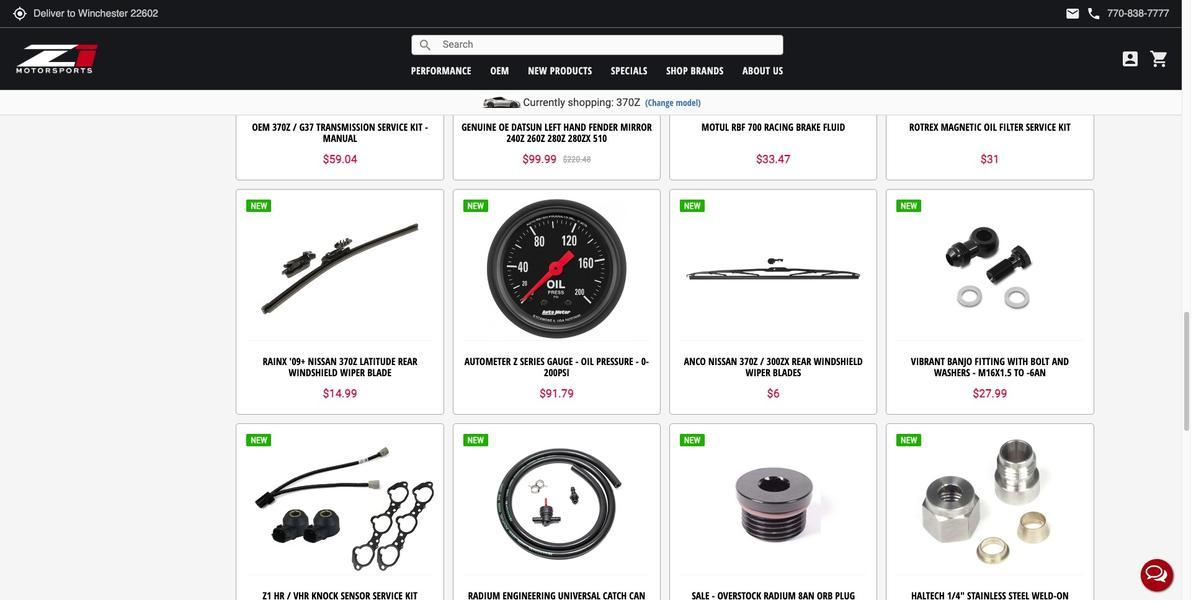 Task type: locate. For each thing, give the bounding box(es) containing it.
currently shopping: 370z (change model)
[[523, 96, 701, 109]]

blades
[[773, 366, 801, 380]]

shop
[[666, 64, 688, 77]]

search
[[418, 38, 433, 52]]

fender
[[589, 120, 618, 134]]

510
[[593, 131, 607, 145]]

$99.99 $220.48
[[523, 153, 591, 166]]

2 nissan from the left
[[708, 355, 737, 369]]

and
[[1052, 355, 1069, 369]]

0 horizontal spatial nissan
[[308, 355, 337, 369]]

1 kit from the left
[[410, 120, 423, 134]]

1 horizontal spatial rear
[[792, 355, 811, 369]]

$27.99
[[973, 387, 1007, 400]]

gauge
[[547, 355, 573, 369]]

1 horizontal spatial nissan
[[708, 355, 737, 369]]

series
[[520, 355, 545, 369]]

1 horizontal spatial windshield
[[814, 355, 863, 369]]

370z inside the rainx '09+ nissan 370z latitude rear windshield wiper blade
[[339, 355, 357, 369]]

oil inside autometer z series gauge - oil pressure - 0- 200psi
[[581, 355, 594, 369]]

wiper for 370z
[[340, 366, 365, 380]]

service right filter
[[1026, 120, 1056, 134]]

2 rear from the left
[[792, 355, 811, 369]]

genuine oe datsun left hand fender mirror 240z 260z 280z 280zx 510
[[462, 120, 652, 145]]

oil
[[984, 120, 997, 134], [581, 355, 594, 369]]

/ left g37
[[293, 120, 297, 134]]

pressure
[[596, 355, 633, 369]]

1 horizontal spatial /
[[760, 355, 764, 369]]

to
[[1014, 366, 1024, 380]]

nissan
[[308, 355, 337, 369], [708, 355, 737, 369]]

Search search field
[[433, 35, 783, 55]]

-
[[425, 120, 428, 134], [575, 355, 579, 369], [636, 355, 639, 369], [973, 366, 976, 380], [1027, 366, 1030, 380]]

0 horizontal spatial service
[[378, 120, 408, 134]]

oem
[[490, 64, 509, 77], [252, 120, 270, 134]]

wiper up $14.99
[[340, 366, 365, 380]]

rotrex magnetic oil filter service kit
[[909, 120, 1071, 134]]

phone link
[[1087, 6, 1170, 21]]

1 horizontal spatial oil
[[984, 120, 997, 134]]

oem for oem 370z / g37 transmission service kit - manual
[[252, 120, 270, 134]]

rear right latitude
[[398, 355, 417, 369]]

wiper
[[340, 366, 365, 380], [746, 366, 771, 380]]

$14.99
[[323, 387, 357, 400]]

1 horizontal spatial service
[[1026, 120, 1056, 134]]

280zx
[[568, 131, 591, 145]]

/ left 300zx
[[760, 355, 764, 369]]

0 horizontal spatial windshield
[[289, 366, 338, 380]]

wiper inside the rainx '09+ nissan 370z latitude rear windshield wiper blade
[[340, 366, 365, 380]]

specials
[[611, 64, 648, 77]]

kit
[[410, 120, 423, 134], [1059, 120, 1071, 134]]

fluid
[[823, 120, 845, 134]]

0 horizontal spatial /
[[293, 120, 297, 134]]

370z
[[616, 96, 641, 109], [272, 120, 290, 134], [339, 355, 357, 369], [740, 355, 758, 369]]

'09+
[[289, 355, 305, 369]]

1 horizontal spatial kit
[[1059, 120, 1071, 134]]

- inside oem 370z / g37 transmission service kit - manual
[[425, 120, 428, 134]]

windshield inside the rainx '09+ nissan 370z latitude rear windshield wiper blade
[[289, 366, 338, 380]]

oil left pressure
[[581, 355, 594, 369]]

with
[[1008, 355, 1028, 369]]

rear
[[398, 355, 417, 369], [792, 355, 811, 369]]

rear right 300zx
[[792, 355, 811, 369]]

1 wiper from the left
[[340, 366, 365, 380]]

- left the 0-
[[636, 355, 639, 369]]

us
[[773, 64, 783, 77]]

1 horizontal spatial wiper
[[746, 366, 771, 380]]

1 nissan from the left
[[308, 355, 337, 369]]

370z left latitude
[[339, 355, 357, 369]]

370z left g37
[[272, 120, 290, 134]]

1 vertical spatial oil
[[581, 355, 594, 369]]

1 rear from the left
[[398, 355, 417, 369]]

0 vertical spatial oil
[[984, 120, 997, 134]]

new products
[[528, 64, 592, 77]]

wiper inside anco nissan 370z / 300zx rear windshield wiper blades
[[746, 366, 771, 380]]

rear inside the rainx '09+ nissan 370z latitude rear windshield wiper blade
[[398, 355, 417, 369]]

1 service from the left
[[378, 120, 408, 134]]

0 horizontal spatial oem
[[252, 120, 270, 134]]

z1 motorsports logo image
[[16, 43, 99, 74]]

wiper up $6 on the right bottom
[[746, 366, 771, 380]]

banjo
[[947, 355, 972, 369]]

fitting
[[975, 355, 1005, 369]]

0 horizontal spatial rear
[[398, 355, 417, 369]]

370z up mirror
[[616, 96, 641, 109]]

model)
[[676, 97, 701, 109]]

0 horizontal spatial wiper
[[340, 366, 365, 380]]

0 vertical spatial oem
[[490, 64, 509, 77]]

700
[[748, 120, 762, 134]]

new products link
[[528, 64, 592, 77]]

0-
[[641, 355, 649, 369]]

370z left 300zx
[[740, 355, 758, 369]]

windshield up $14.99
[[289, 366, 338, 380]]

products
[[550, 64, 592, 77]]

mirror
[[620, 120, 652, 134]]

- left genuine
[[425, 120, 428, 134]]

about us link
[[743, 64, 783, 77]]

/ inside oem 370z / g37 transmission service kit - manual
[[293, 120, 297, 134]]

service
[[378, 120, 408, 134], [1026, 120, 1056, 134]]

autometer z series gauge - oil pressure - 0- 200psi
[[464, 355, 649, 380]]

$6
[[767, 387, 780, 400]]

oem inside oem 370z / g37 transmission service kit - manual
[[252, 120, 270, 134]]

260z
[[527, 131, 545, 145]]

nissan right '09+
[[308, 355, 337, 369]]

datsun
[[511, 120, 542, 134]]

1 vertical spatial /
[[760, 355, 764, 369]]

about us
[[743, 64, 783, 77]]

windshield inside anco nissan 370z / 300zx rear windshield wiper blades
[[814, 355, 863, 369]]

0 horizontal spatial kit
[[410, 120, 423, 134]]

service right transmission
[[378, 120, 408, 134]]

- right 'banjo' at right
[[973, 366, 976, 380]]

rear for blades
[[792, 355, 811, 369]]

1 horizontal spatial oem
[[490, 64, 509, 77]]

1 vertical spatial oem
[[252, 120, 270, 134]]

magnetic
[[941, 120, 982, 134]]

rainx
[[263, 355, 287, 369]]

2 wiper from the left
[[746, 366, 771, 380]]

/ inside anco nissan 370z / 300zx rear windshield wiper blades
[[760, 355, 764, 369]]

- for autometer z series gauge - oil pressure - 0- 200psi
[[636, 355, 639, 369]]

oem for oem link at the left top of page
[[490, 64, 509, 77]]

windshield right blades
[[814, 355, 863, 369]]

0 horizontal spatial oil
[[581, 355, 594, 369]]

oil left filter
[[984, 120, 997, 134]]

rear inside anco nissan 370z / 300zx rear windshield wiper blades
[[792, 355, 811, 369]]

nissan inside anco nissan 370z / 300zx rear windshield wiper blades
[[708, 355, 737, 369]]

0 vertical spatial /
[[293, 120, 297, 134]]

oem left g37
[[252, 120, 270, 134]]

nissan right anco on the bottom right of the page
[[708, 355, 737, 369]]

(change model) link
[[645, 97, 701, 109]]

windshield for anco nissan 370z / 300zx rear windshield wiper blades
[[814, 355, 863, 369]]

oem left new
[[490, 64, 509, 77]]

left
[[545, 120, 561, 134]]

mail link
[[1066, 6, 1080, 21]]



Task type: describe. For each thing, give the bounding box(es) containing it.
bolt
[[1031, 355, 1050, 369]]

oe
[[499, 120, 509, 134]]

oem link
[[490, 64, 509, 77]]

m16x1.5
[[978, 366, 1012, 380]]

account_box link
[[1117, 49, 1143, 69]]

service inside oem 370z / g37 transmission service kit - manual
[[378, 120, 408, 134]]

account_box
[[1121, 49, 1140, 69]]

shopping_cart
[[1150, 49, 1170, 69]]

$59.04
[[323, 153, 357, 166]]

300zx
[[767, 355, 789, 369]]

$91.79
[[540, 387, 574, 400]]

g37
[[299, 120, 314, 134]]

rainx '09+ nissan 370z latitude rear windshield wiper blade
[[263, 355, 417, 380]]

new
[[528, 64, 547, 77]]

z
[[513, 355, 518, 369]]

shopping:
[[568, 96, 614, 109]]

racing
[[764, 120, 794, 134]]

motul rbf 700 racing brake fluid
[[702, 120, 845, 134]]

280z
[[548, 131, 566, 145]]

wiper for /
[[746, 366, 771, 380]]

rbf
[[732, 120, 746, 134]]

- right to at the bottom of the page
[[1027, 366, 1030, 380]]

$99.99
[[523, 153, 557, 166]]

anco nissan 370z / 300zx rear windshield wiper blades
[[684, 355, 863, 380]]

2 kit from the left
[[1059, 120, 1071, 134]]

oem 370z / g37 transmission service kit - manual
[[252, 120, 428, 145]]

brake
[[796, 120, 821, 134]]

6an
[[1030, 366, 1046, 380]]

filter
[[999, 120, 1024, 134]]

specials link
[[611, 64, 648, 77]]

370z inside anco nissan 370z / 300zx rear windshield wiper blades
[[740, 355, 758, 369]]

vibrant
[[911, 355, 945, 369]]

motul
[[702, 120, 729, 134]]

manual
[[323, 131, 357, 145]]

370z inside oem 370z / g37 transmission service kit - manual
[[272, 120, 290, 134]]

shop brands
[[666, 64, 724, 77]]

nissan inside the rainx '09+ nissan 370z latitude rear windshield wiper blade
[[308, 355, 337, 369]]

blade
[[367, 366, 391, 380]]

240z
[[507, 131, 525, 145]]

kit inside oem 370z / g37 transmission service kit - manual
[[410, 120, 423, 134]]

2 service from the left
[[1026, 120, 1056, 134]]

(change
[[645, 97, 674, 109]]

shop brands link
[[666, 64, 724, 77]]

windshield for rainx '09+ nissan 370z latitude rear windshield wiper blade
[[289, 366, 338, 380]]

- right gauge at the left bottom of page
[[575, 355, 579, 369]]

rotrex
[[909, 120, 938, 134]]

latitude
[[360, 355, 396, 369]]

currently
[[523, 96, 565, 109]]

vibrant banjo fitting with bolt and washers - m16x1.5 to -6an
[[911, 355, 1069, 380]]

genuine
[[462, 120, 496, 134]]

hand
[[564, 120, 586, 134]]

rear for blade
[[398, 355, 417, 369]]

autometer
[[464, 355, 511, 369]]

about
[[743, 64, 770, 77]]

200psi
[[544, 366, 570, 380]]

anco
[[684, 355, 706, 369]]

$33.47
[[756, 153, 791, 166]]

phone
[[1087, 6, 1102, 21]]

- for oem 370z / g37 transmission service kit - manual
[[425, 120, 428, 134]]

performance link
[[411, 64, 472, 77]]

mail
[[1066, 6, 1080, 21]]

shopping_cart link
[[1147, 49, 1170, 69]]

$220.48
[[563, 155, 591, 164]]

washers
[[934, 366, 970, 380]]

performance
[[411, 64, 472, 77]]

$31
[[981, 153, 1000, 166]]

my_location
[[12, 6, 27, 21]]

mail phone
[[1066, 6, 1102, 21]]

transmission
[[316, 120, 375, 134]]

brands
[[691, 64, 724, 77]]

- for vibrant banjo fitting with bolt and washers - m16x1.5 to -6an
[[973, 366, 976, 380]]



Task type: vqa. For each thing, say whether or not it's contained in the screenshot.
Contact Us
no



